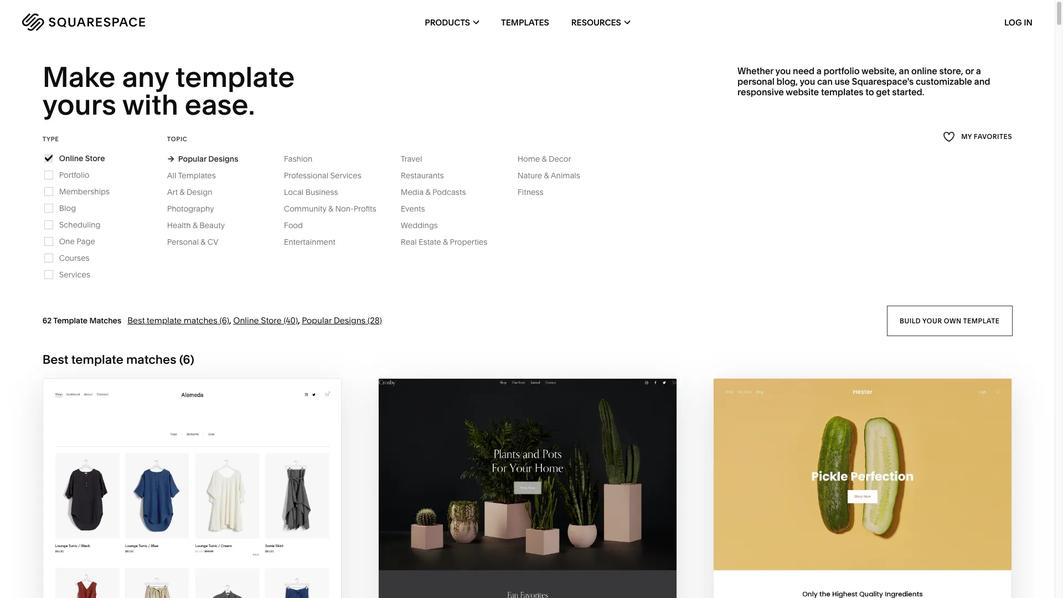 Task type: vqa. For each thing, say whether or not it's contained in the screenshot.
Kearny image
no



Task type: locate. For each thing, give the bounding box(es) containing it.
)
[[190, 352, 194, 367]]

preview down the start with hester
[[817, 577, 866, 590]]

& for podcasts
[[426, 187, 431, 197]]

restaurants
[[401, 171, 444, 181]]

store,
[[940, 65, 964, 76]]

designs up the all templates link
[[209, 154, 238, 164]]

1 preview from the left
[[139, 577, 188, 590]]

start with hester button
[[803, 547, 924, 578]]

1 horizontal spatial preview
[[817, 577, 866, 590]]

best for best template matches (6) , online store (40) , popular designs (28)
[[128, 315, 145, 326]]

portfolio
[[824, 65, 860, 76]]

& left cv
[[201, 237, 206, 247]]

you
[[776, 65, 791, 76], [800, 76, 816, 87]]

0 horizontal spatial services
[[59, 270, 90, 280]]

my
[[962, 133, 973, 141]]

personal
[[738, 76, 775, 87]]

0 vertical spatial matches
[[184, 315, 218, 326]]

popular designs link
[[167, 154, 238, 164]]

best template matches (6) , online store (40) , popular designs (28)
[[128, 315, 382, 326]]

matches
[[89, 316, 121, 326]]

(
[[179, 352, 183, 367]]

& right health
[[193, 220, 198, 230]]

podcasts
[[433, 187, 466, 197]]

crosby
[[533, 556, 578, 568]]

popular right (40)
[[302, 315, 332, 326]]

alameda element
[[43, 379, 341, 598]]

,
[[229, 315, 231, 326], [298, 315, 300, 326]]

1 horizontal spatial start
[[466, 556, 500, 568]]

with left crosby
[[502, 556, 530, 568]]

art
[[167, 187, 178, 197]]

& right home at the top of the page
[[542, 154, 547, 164]]

whether you need a portfolio website, an online store, or a personal blog, you can use squarespace's customizable and responsive website templates to get started.
[[738, 65, 991, 98]]

& for cv
[[201, 237, 206, 247]]

hester inside button
[[870, 556, 912, 568]]

hester down the start with hester
[[868, 577, 910, 590]]

1 vertical spatial store
[[261, 315, 282, 326]]

alameda image
[[43, 379, 341, 598]]

and
[[975, 76, 991, 87]]

1 vertical spatial popular
[[302, 315, 332, 326]]

all templates link
[[167, 171, 227, 181]]

designs left (28)
[[334, 315, 366, 326]]

0 horizontal spatial start
[[126, 556, 159, 568]]

home & decor
[[518, 154, 572, 164]]

2 preview from the left
[[817, 577, 866, 590]]

online right (6)
[[233, 315, 259, 326]]

food link
[[284, 220, 314, 230]]

online store
[[59, 153, 105, 163]]

, left popular designs (28) link
[[298, 315, 300, 326]]

memberships
[[59, 187, 110, 197]]

matches left (
[[126, 352, 177, 367]]

template inside make any template yours with ease.
[[176, 60, 295, 94]]

you left can
[[800, 76, 816, 87]]

1 vertical spatial templates
[[178, 171, 216, 181]]

templates
[[822, 87, 864, 98]]

with
[[122, 88, 178, 122], [162, 556, 190, 568], [502, 556, 530, 568], [839, 556, 868, 568]]

health
[[167, 220, 191, 230]]

weddings link
[[401, 220, 449, 230]]

(28)
[[368, 315, 382, 326]]

you left need
[[776, 65, 791, 76]]

a right or
[[977, 65, 982, 76]]

log
[[1005, 17, 1023, 27]]

alameda down start with alameda
[[190, 577, 245, 590]]

start for start with crosby
[[466, 556, 500, 568]]

hester element
[[714, 379, 1012, 598]]

& right media
[[426, 187, 431, 197]]

, left online store (40) link on the left of page
[[229, 315, 231, 326]]

media
[[401, 187, 424, 197]]

& left "non-"
[[329, 204, 334, 214]]

responsive
[[738, 87, 785, 98]]

website,
[[862, 65, 898, 76]]

0 horizontal spatial online
[[59, 153, 83, 163]]

0 vertical spatial templates
[[502, 17, 550, 27]]

0 horizontal spatial a
[[817, 65, 822, 76]]

with up topic
[[122, 88, 178, 122]]

matches left (6)
[[184, 315, 218, 326]]

professional
[[284, 171, 329, 181]]

1 horizontal spatial best
[[128, 315, 145, 326]]

store up portfolio
[[85, 153, 105, 163]]

preview inside preview alameda link
[[139, 577, 188, 590]]

best for best template matches ( 6 )
[[43, 352, 68, 367]]

matches
[[184, 315, 218, 326], [126, 352, 177, 367]]

local business
[[284, 187, 338, 197]]

website
[[786, 87, 820, 98]]

services up business
[[331, 171, 362, 181]]

professional services link
[[284, 171, 373, 181]]

1 vertical spatial best
[[43, 352, 68, 367]]

& right art on the left of page
[[180, 187, 185, 197]]

0 vertical spatial designs
[[209, 154, 238, 164]]

0 vertical spatial hester
[[870, 556, 912, 568]]

travel
[[401, 154, 422, 164]]

0 horizontal spatial popular
[[178, 154, 207, 164]]

2 start from the left
[[466, 556, 500, 568]]

art & design link
[[167, 187, 224, 197]]

one
[[59, 236, 75, 246]]

0 vertical spatial alameda
[[192, 556, 247, 568]]

0 horizontal spatial preview
[[139, 577, 188, 590]]

with up preview hester link
[[839, 556, 868, 568]]

& for animals
[[544, 171, 550, 181]]

any
[[122, 60, 169, 94]]

best right matches
[[128, 315, 145, 326]]

3 start from the left
[[803, 556, 837, 568]]

with up preview alameda link
[[162, 556, 190, 568]]

preview inside preview hester link
[[817, 577, 866, 590]]

& right nature
[[544, 171, 550, 181]]

best down the 62
[[43, 352, 68, 367]]

topic
[[167, 135, 188, 143]]

0 vertical spatial best
[[128, 315, 145, 326]]

1 horizontal spatial designs
[[334, 315, 366, 326]]

preview alameda link
[[139, 569, 245, 598]]

1 horizontal spatial services
[[331, 171, 362, 181]]

squarespace's
[[853, 76, 914, 87]]

2 horizontal spatial start
[[803, 556, 837, 568]]

services
[[331, 171, 362, 181], [59, 270, 90, 280]]

local
[[284, 187, 304, 197]]

& for beauty
[[193, 220, 198, 230]]

hester
[[870, 556, 912, 568], [868, 577, 910, 590]]

0 vertical spatial store
[[85, 153, 105, 163]]

0 horizontal spatial matches
[[126, 352, 177, 367]]

fashion
[[284, 154, 313, 164]]

ease.
[[185, 88, 255, 122]]

favorites
[[975, 133, 1013, 141]]

0 horizontal spatial ,
[[229, 315, 231, 326]]

travel link
[[401, 154, 434, 164]]

1 horizontal spatial ,
[[298, 315, 300, 326]]

popular designs (28) link
[[302, 315, 382, 326]]

page
[[77, 236, 95, 246]]

preview
[[139, 577, 188, 590], [817, 577, 866, 590]]

build your own template button
[[887, 306, 1013, 336]]

events link
[[401, 204, 436, 214]]

store left (40)
[[261, 315, 282, 326]]

1 horizontal spatial matches
[[184, 315, 218, 326]]

food
[[284, 220, 303, 230]]

start
[[126, 556, 159, 568], [466, 556, 500, 568], [803, 556, 837, 568]]

alameda
[[192, 556, 247, 568], [190, 577, 245, 590]]

0 vertical spatial popular
[[178, 154, 207, 164]]

online store (40) link
[[233, 315, 298, 326]]

preview for preview alameda
[[139, 577, 188, 590]]

crosby image
[[379, 379, 677, 598]]

a right need
[[817, 65, 822, 76]]

community & non-profits
[[284, 204, 377, 214]]

1 start from the left
[[126, 556, 159, 568]]

estate
[[419, 237, 441, 247]]

1 horizontal spatial a
[[977, 65, 982, 76]]

None checkbox
[[45, 154, 53, 162]]

&
[[542, 154, 547, 164], [544, 171, 550, 181], [180, 187, 185, 197], [426, 187, 431, 197], [329, 204, 334, 214], [193, 220, 198, 230], [201, 237, 206, 247], [443, 237, 448, 247]]

real
[[401, 237, 417, 247]]

0 horizontal spatial designs
[[209, 154, 238, 164]]

cv
[[208, 237, 219, 247]]

store
[[85, 153, 105, 163], [261, 315, 282, 326]]

professional services
[[284, 171, 362, 181]]

with for start with hester
[[839, 556, 868, 568]]

popular up all templates
[[178, 154, 207, 164]]

preview down start with alameda
[[139, 577, 188, 590]]

services down the courses
[[59, 270, 90, 280]]

templates
[[502, 17, 550, 27], [178, 171, 216, 181]]

1 vertical spatial online
[[233, 315, 259, 326]]

0 horizontal spatial best
[[43, 352, 68, 367]]

1 vertical spatial matches
[[126, 352, 177, 367]]

decor
[[549, 154, 572, 164]]

0 horizontal spatial templates
[[178, 171, 216, 181]]

online
[[912, 65, 938, 76]]

online up portfolio
[[59, 153, 83, 163]]

photography link
[[167, 204, 225, 214]]

hester up preview hester link
[[870, 556, 912, 568]]

0 vertical spatial services
[[331, 171, 362, 181]]

alameda up preview alameda link
[[192, 556, 247, 568]]



Task type: describe. For each thing, give the bounding box(es) containing it.
start for start with alameda
[[126, 556, 159, 568]]

crosby element
[[379, 379, 677, 598]]

entertainment
[[284, 237, 336, 247]]

best template matches (6) link
[[128, 315, 229, 326]]

photography
[[167, 204, 214, 214]]

resources button
[[572, 0, 630, 44]]

health & beauty link
[[167, 220, 236, 230]]

beauty
[[200, 220, 225, 230]]

log             in link
[[1005, 17, 1033, 27]]

1 vertical spatial hester
[[868, 577, 910, 590]]

personal & cv link
[[167, 237, 230, 247]]

use
[[835, 76, 850, 87]]

make
[[43, 60, 116, 94]]

nature
[[518, 171, 543, 181]]

art & design
[[167, 187, 213, 197]]

hester image
[[714, 379, 1012, 598]]

preview hester link
[[817, 569, 910, 598]]

1 , from the left
[[229, 315, 231, 326]]

template
[[53, 316, 88, 326]]

2 a from the left
[[977, 65, 982, 76]]

health & beauty
[[167, 220, 225, 230]]

start with alameda button
[[126, 547, 259, 578]]

1 horizontal spatial popular
[[302, 315, 332, 326]]

0 horizontal spatial store
[[85, 153, 105, 163]]

business
[[306, 187, 338, 197]]

scheduling
[[59, 220, 101, 230]]

products
[[425, 17, 471, 27]]

1 vertical spatial alameda
[[190, 577, 245, 590]]

yours
[[43, 88, 116, 122]]

template inside the build your own template button
[[964, 317, 1000, 325]]

1 vertical spatial designs
[[334, 315, 366, 326]]

or
[[966, 65, 975, 76]]

log             in
[[1005, 17, 1033, 27]]

community & non-profits link
[[284, 204, 388, 214]]

home
[[518, 154, 540, 164]]

nature & animals
[[518, 171, 581, 181]]

matches for (
[[126, 352, 177, 367]]

courses
[[59, 253, 90, 263]]

(40)
[[284, 315, 298, 326]]

fitness
[[518, 187, 544, 197]]

restaurants link
[[401, 171, 455, 181]]

started.
[[893, 87, 925, 98]]

start with alameda
[[126, 556, 247, 568]]

1 a from the left
[[817, 65, 822, 76]]

1 horizontal spatial online
[[233, 315, 259, 326]]

& for decor
[[542, 154, 547, 164]]

squarespace logo link
[[22, 13, 224, 31]]

animals
[[551, 171, 581, 181]]

need
[[793, 65, 815, 76]]

squarespace logo image
[[22, 13, 145, 31]]

2 , from the left
[[298, 315, 300, 326]]

start with hester
[[803, 556, 912, 568]]

media & podcasts link
[[401, 187, 477, 197]]

local business link
[[284, 187, 349, 197]]

resources
[[572, 17, 622, 27]]

can
[[818, 76, 833, 87]]

1 horizontal spatial templates
[[502, 17, 550, 27]]

& for design
[[180, 187, 185, 197]]

start for start with hester
[[803, 556, 837, 568]]

to
[[866, 87, 875, 98]]

personal
[[167, 237, 199, 247]]

in
[[1025, 17, 1033, 27]]

alameda inside button
[[192, 556, 247, 568]]

own
[[944, 317, 962, 325]]

design
[[187, 187, 213, 197]]

fashion link
[[284, 154, 324, 164]]

all
[[167, 171, 176, 181]]

62
[[43, 316, 52, 326]]

0 horizontal spatial you
[[776, 65, 791, 76]]

& right estate on the top of the page
[[443, 237, 448, 247]]

nature & animals link
[[518, 171, 592, 181]]

62 template matches
[[43, 316, 121, 326]]

matches for (6)
[[184, 315, 218, 326]]

build your own template
[[900, 317, 1000, 325]]

with inside make any template yours with ease.
[[122, 88, 178, 122]]

1 vertical spatial services
[[59, 270, 90, 280]]

preview for preview hester
[[817, 577, 866, 590]]

preview alameda
[[139, 577, 245, 590]]

one page
[[59, 236, 95, 246]]

(6)
[[220, 315, 229, 326]]

personal & cv
[[167, 237, 219, 247]]

blog,
[[777, 76, 799, 87]]

non-
[[335, 204, 354, 214]]

1 horizontal spatial store
[[261, 315, 282, 326]]

1 horizontal spatial you
[[800, 76, 816, 87]]

customizable
[[916, 76, 973, 87]]

start with crosby
[[466, 556, 578, 568]]

make any template yours with ease.
[[43, 60, 301, 122]]

blog
[[59, 203, 76, 213]]

my favorites link
[[944, 130, 1013, 145]]

weddings
[[401, 220, 438, 230]]

home & decor link
[[518, 154, 583, 164]]

popular designs
[[178, 154, 238, 164]]

with for start with alameda
[[162, 556, 190, 568]]

& for non-
[[329, 204, 334, 214]]

products button
[[425, 0, 479, 44]]

with for start with crosby
[[502, 556, 530, 568]]

get
[[877, 87, 891, 98]]

preview hester
[[817, 577, 910, 590]]

0 vertical spatial online
[[59, 153, 83, 163]]



